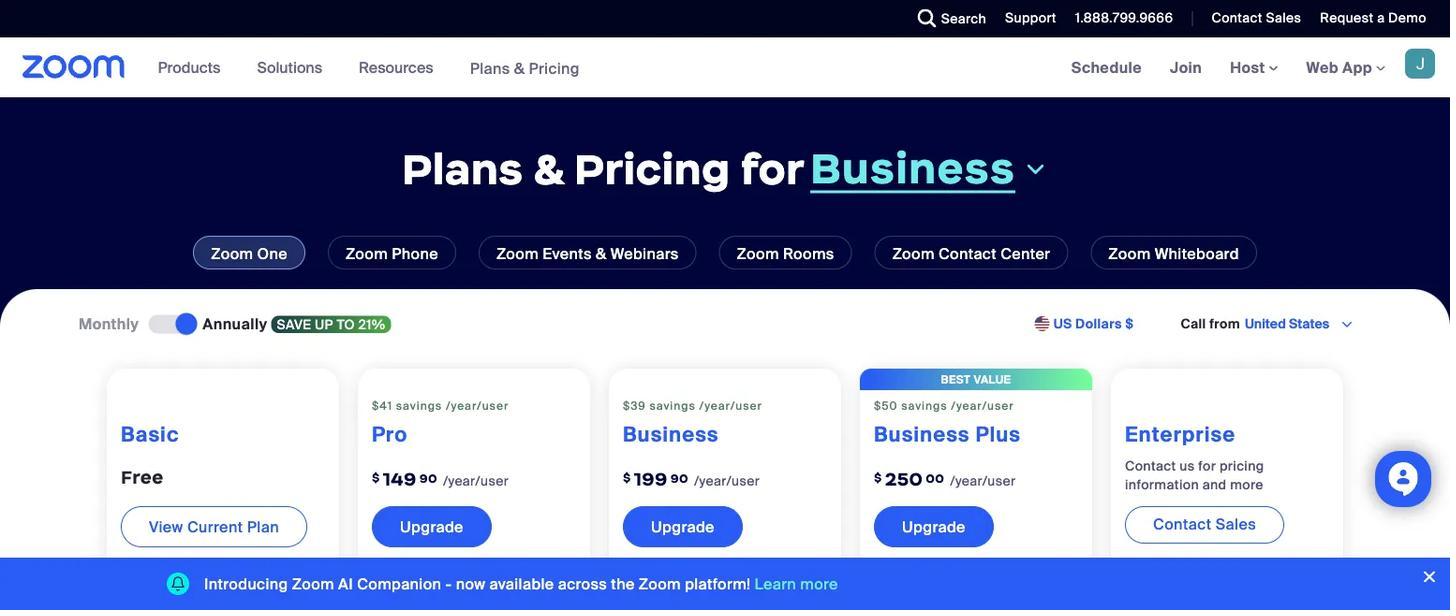 Task type: locate. For each thing, give the bounding box(es) containing it.
to inside up to 40 minutes per meeting
[[219, 566, 230, 580]]

savings right $41
[[396, 398, 442, 413]]

40
[[233, 566, 248, 580]]

/year/user up '$199.90 per year per user' 'element'
[[699, 398, 762, 413]]

upgrade for business
[[651, 517, 715, 537]]

upgrade link down $ 199 90 /year/user
[[623, 507, 743, 548]]

zoom left ai
[[292, 575, 334, 594]]

$250 per year per user element
[[874, 455, 1078, 497]]

business
[[810, 141, 1015, 195], [623, 421, 719, 448], [874, 421, 970, 448]]

90 right 149
[[419, 471, 437, 486]]

meeting inside up to 40 minutes per meeting
[[137, 585, 183, 600]]

upgrade link down $ 149 90 /year/user
[[372, 507, 492, 548]]

2 horizontal spatial &
[[596, 244, 607, 264]]

1 upgrade from the left
[[400, 517, 464, 537]]

include image right across
[[623, 567, 633, 577]]

zoom for zoom contact center
[[892, 244, 935, 264]]

contact down "information"
[[1153, 515, 1212, 534]]

us
[[1054, 316, 1072, 333]]

contact up "information"
[[1125, 457, 1176, 475]]

main content
[[0, 37, 1450, 611]]

plans inside 'main content'
[[402, 142, 523, 196]]

2 horizontal spatial upgrade link
[[874, 507, 994, 548]]

introducing zoom ai companion - now available across the zoom platform! learn more
[[204, 575, 838, 594]]

1 horizontal spatial upgrade
[[651, 517, 715, 537]]

plans & pricing link
[[470, 58, 580, 78], [470, 58, 580, 78]]

$ inside $ 199 90 /year/user
[[623, 471, 631, 486]]

2 90 from the left
[[670, 471, 688, 486]]

$ for business
[[623, 471, 631, 486]]

$ right dollars
[[1125, 316, 1134, 333]]

view current plan link
[[121, 507, 307, 548]]

2 vertical spatial &
[[596, 244, 607, 264]]

more
[[1230, 476, 1264, 494], [800, 575, 838, 594]]

1 upgrade link from the left
[[372, 507, 492, 548]]

90 for pro
[[419, 471, 437, 486]]

1 vertical spatial more
[[800, 575, 838, 594]]

up
[[315, 316, 333, 333], [1206, 562, 1220, 576], [202, 566, 216, 580], [453, 566, 467, 580], [704, 566, 718, 580], [955, 566, 969, 580]]

to
[[337, 316, 355, 333], [1223, 562, 1234, 576], [219, 566, 230, 580], [470, 566, 481, 580], [721, 566, 732, 580], [972, 566, 983, 580]]

90 inside $ 199 90 /year/user
[[670, 471, 688, 486]]

/year/user down best value at the bottom right of the page
[[951, 398, 1014, 413]]

annually
[[203, 314, 268, 334]]

sales down and
[[1216, 515, 1256, 534]]

zoom left whiteboard
[[1109, 244, 1151, 264]]

0 vertical spatial pricing
[[529, 58, 580, 78]]

0 horizontal spatial sales
[[1216, 515, 1256, 534]]

90
[[419, 471, 437, 486], [670, 471, 688, 486]]

1 vertical spatial pricing
[[574, 142, 730, 196]]

90 inside $ 149 90 /year/user
[[419, 471, 437, 486]]

1 horizontal spatial more
[[1230, 476, 1264, 494]]

$ left 149
[[372, 471, 380, 486]]

$ inside $ 250 00 /year/user
[[874, 471, 882, 486]]

product information navigation
[[144, 37, 594, 99]]

center
[[1001, 244, 1050, 264]]

$ left 250
[[874, 471, 882, 486]]

1 vertical spatial for
[[1198, 457, 1216, 475]]

join
[[1170, 58, 1202, 77]]

zoom left rooms
[[737, 244, 779, 264]]

more down pricing at the right bottom of the page
[[1230, 476, 1264, 494]]

0 horizontal spatial &
[[514, 58, 525, 78]]

include image
[[121, 567, 131, 577]]

webinars
[[610, 244, 679, 264]]

pricing for plans & pricing for
[[574, 142, 730, 196]]

view current plan
[[149, 517, 279, 537]]

savings inside the $50 savings /year/user business plus
[[901, 398, 948, 413]]

zoom left one
[[211, 244, 253, 264]]

/year/user
[[446, 398, 509, 413], [699, 398, 762, 413], [951, 398, 1014, 413], [443, 473, 509, 490], [694, 473, 760, 490], [950, 473, 1016, 490]]

zoom left the phone
[[346, 244, 388, 264]]

plans inside product information navigation
[[470, 58, 510, 78]]

/year/user down $41 savings /year/user pro on the bottom left of the page
[[443, 473, 509, 490]]

1 horizontal spatial 90
[[670, 471, 688, 486]]

2 upgrade link from the left
[[623, 507, 743, 548]]

1 90 from the left
[[419, 471, 437, 486]]

0 vertical spatial &
[[514, 58, 525, 78]]

information
[[1125, 476, 1199, 494]]

1 horizontal spatial sales
[[1266, 9, 1302, 27]]

1 vertical spatial contact sales
[[1153, 515, 1256, 534]]

zoom events & webinars
[[496, 244, 679, 264]]

business inside $39 savings /year/user business
[[623, 421, 719, 448]]

plans & pricing
[[470, 58, 580, 78]]

banner containing products
[[0, 37, 1450, 99]]

0 horizontal spatial savings
[[396, 398, 442, 413]]

zoom
[[211, 244, 253, 264], [346, 244, 388, 264], [496, 244, 539, 264], [737, 244, 779, 264], [892, 244, 935, 264], [1109, 244, 1151, 264], [292, 575, 334, 594], [639, 575, 681, 594]]

host
[[1230, 58, 1269, 77]]

/year/user inside $ 250 00 /year/user
[[950, 473, 1016, 490]]

request a demo link
[[1306, 0, 1450, 37], [1320, 9, 1427, 27]]

1 horizontal spatial &
[[533, 142, 564, 196]]

sales
[[1266, 9, 1302, 27], [1216, 515, 1256, 534]]

include image right learn more link on the right of the page
[[874, 567, 884, 577]]

for right the us
[[1198, 457, 1216, 475]]

0 horizontal spatial more
[[800, 575, 838, 594]]

savings right the "$39"
[[650, 398, 696, 413]]

0 vertical spatial plans
[[470, 58, 510, 78]]

events
[[543, 244, 592, 264]]

companion
[[357, 575, 441, 594]]

$ for pro
[[372, 471, 380, 486]]

up to 40 minutes per meeting
[[137, 566, 318, 600]]

30 for include image on the right of ai
[[484, 566, 499, 580]]

upgrade down $ 149 90 /year/user
[[400, 517, 464, 537]]

meeting
[[1141, 582, 1187, 596], [137, 585, 183, 600], [388, 585, 434, 600], [639, 585, 685, 600], [890, 585, 936, 600]]

enterprise contact us for pricing information and more
[[1125, 421, 1264, 494]]

30
[[1237, 562, 1252, 576], [484, 566, 499, 580], [735, 566, 750, 580], [986, 566, 1001, 580]]

1 horizontal spatial for
[[1198, 457, 1216, 475]]

upgrade
[[400, 517, 464, 537], [651, 517, 715, 537], [902, 517, 966, 537]]

solutions button
[[257, 37, 331, 97]]

free
[[121, 466, 164, 489]]

0 vertical spatial for
[[741, 142, 805, 196]]

1 vertical spatial plans
[[402, 142, 523, 196]]

contact inside tabs of zoom services tab list
[[939, 244, 997, 264]]

zoom one
[[211, 244, 288, 264]]

plans
[[470, 58, 510, 78], [402, 142, 523, 196]]

pricing
[[1220, 457, 1264, 475]]

hours for include image on the right of ai
[[502, 566, 533, 580]]

90 right 199
[[670, 471, 688, 486]]

rooms
[[783, 244, 834, 264]]

0 horizontal spatial upgrade link
[[372, 507, 492, 548]]

3 savings from the left
[[901, 398, 948, 413]]

business for business plus
[[874, 421, 970, 448]]

pricing for plans & pricing
[[529, 58, 580, 78]]

zoom down business dropdown button
[[892, 244, 935, 264]]

meeting for pro upgrade link
[[388, 585, 434, 600]]

0 vertical spatial more
[[1230, 476, 1264, 494]]

savings inside $41 savings /year/user pro
[[396, 398, 442, 413]]

30 for include image to the right of learn more link on the right of the page
[[986, 566, 1001, 580]]

$ inside $ 149 90 /year/user
[[372, 471, 380, 486]]

sales up host dropdown button on the top of page
[[1266, 9, 1302, 27]]

/year/user inside $ 199 90 /year/user
[[694, 473, 760, 490]]

phone
[[392, 244, 438, 264]]

main content containing business
[[0, 37, 1450, 611]]

more right learn
[[800, 575, 838, 594]]

include image down "information"
[[1125, 563, 1135, 573]]

0 horizontal spatial 90
[[419, 471, 437, 486]]

plus
[[976, 421, 1021, 448]]

learn more link
[[755, 575, 838, 594]]

zoom left events
[[496, 244, 539, 264]]

plans for plans & pricing for
[[402, 142, 523, 196]]

& inside product information navigation
[[514, 58, 525, 78]]

90 for business
[[670, 471, 688, 486]]

up to 30 hours per meeting
[[1141, 562, 1308, 596], [388, 566, 555, 600], [639, 566, 806, 600], [890, 566, 1057, 600]]

2 horizontal spatial savings
[[901, 398, 948, 413]]

$39
[[623, 398, 646, 413]]

resources button
[[359, 37, 442, 97]]

0 horizontal spatial for
[[741, 142, 805, 196]]

banner
[[0, 37, 1450, 99]]

/year/user inside $39 savings /year/user business
[[699, 398, 762, 413]]

$199.90 per year per user element
[[623, 455, 827, 497]]

contact sales down and
[[1153, 515, 1256, 534]]

savings
[[396, 398, 442, 413], [650, 398, 696, 413], [901, 398, 948, 413]]

/year/user right 00
[[950, 473, 1016, 490]]

$
[[1125, 316, 1134, 333], [372, 471, 380, 486], [623, 471, 631, 486], [874, 471, 882, 486]]

0 horizontal spatial upgrade
[[400, 517, 464, 537]]

2 upgrade from the left
[[651, 517, 715, 537]]

contact sales inside 'main content'
[[1153, 515, 1256, 534]]

2 horizontal spatial upgrade
[[902, 517, 966, 537]]

/year/user down $39 savings /year/user business
[[694, 473, 760, 490]]

learn
[[755, 575, 796, 594]]

for up the zoom rooms
[[741, 142, 805, 196]]

demo
[[1388, 9, 1427, 27]]

$ inside popup button
[[1125, 316, 1134, 333]]

1 horizontal spatial savings
[[650, 398, 696, 413]]

join link
[[1156, 37, 1216, 97]]

Country/Region text field
[[1243, 315, 1339, 333]]

ai
[[338, 575, 353, 594]]

hours
[[1255, 562, 1287, 576], [502, 566, 533, 580], [753, 566, 784, 580], [1004, 566, 1035, 580]]

solutions
[[257, 58, 322, 77]]

1 horizontal spatial upgrade link
[[623, 507, 743, 548]]

pricing inside product information navigation
[[529, 58, 580, 78]]

&
[[514, 58, 525, 78], [533, 142, 564, 196], [596, 244, 607, 264]]

meetings navigation
[[1057, 37, 1450, 99]]

upgrade down $ 199 90 /year/user
[[651, 517, 715, 537]]

$50 savings /year/user business plus
[[874, 398, 1021, 448]]

upgrade link down 00
[[874, 507, 994, 548]]

/year/user inside $41 savings /year/user pro
[[446, 398, 509, 413]]

sales inside 'main content'
[[1216, 515, 1256, 534]]

for inside enterprise contact us for pricing information and more
[[1198, 457, 1216, 475]]

include image
[[1125, 563, 1135, 573], [372, 567, 382, 577], [623, 567, 633, 577], [874, 567, 884, 577]]

2 savings from the left
[[650, 398, 696, 413]]

zoom whiteboard
[[1109, 244, 1239, 264]]

us dollars $
[[1054, 316, 1134, 333]]

web app button
[[1306, 58, 1386, 77]]

business inside the $50 savings /year/user business plus
[[874, 421, 970, 448]]

the
[[611, 575, 635, 594]]

view
[[149, 517, 183, 537]]

1 savings from the left
[[396, 398, 442, 413]]

contact sales up host dropdown button on the top of page
[[1212, 9, 1302, 27]]

1 vertical spatial sales
[[1216, 515, 1256, 534]]

call
[[1181, 316, 1206, 333]]

whiteboard
[[1155, 244, 1239, 264]]

business for business
[[623, 421, 719, 448]]

savings right the $50
[[901, 398, 948, 413]]

now
[[456, 575, 485, 594]]

$ left 199
[[623, 471, 631, 486]]

per inside up to 40 minutes per meeting
[[299, 566, 318, 580]]

/year/user up $149.90 per year per user "element"
[[446, 398, 509, 413]]

a
[[1377, 9, 1385, 27]]

zoom rooms
[[737, 244, 834, 264]]

savings inside $39 savings /year/user business
[[650, 398, 696, 413]]

$ 149 90 /year/user
[[372, 468, 509, 491]]

0 vertical spatial contact sales
[[1212, 9, 1302, 27]]

1 vertical spatial &
[[533, 142, 564, 196]]

contact left center
[[939, 244, 997, 264]]

support link
[[991, 0, 1061, 37], [1005, 9, 1057, 27]]

upgrade down 00
[[902, 517, 966, 537]]

pricing
[[529, 58, 580, 78], [574, 142, 730, 196]]



Task type: vqa. For each thing, say whether or not it's contained in the screenshot.
"footer"
no



Task type: describe. For each thing, give the bounding box(es) containing it.
basic
[[121, 421, 179, 448]]

zoom contact center
[[892, 244, 1050, 264]]

schedule link
[[1057, 37, 1156, 97]]

149
[[383, 468, 417, 491]]

from
[[1210, 316, 1240, 333]]

resources
[[359, 58, 433, 77]]

request
[[1320, 9, 1374, 27]]

$50
[[874, 398, 898, 413]]

current
[[187, 517, 243, 537]]

down image
[[1023, 158, 1048, 180]]

1.888.799.9666
[[1075, 9, 1173, 27]]

hours for include image to the right of learn more link on the right of the page
[[1004, 566, 1035, 580]]

monthly
[[79, 314, 139, 334]]

us dollars $ button
[[1054, 315, 1134, 334]]

request a demo
[[1320, 9, 1427, 27]]

zoom right the
[[639, 575, 681, 594]]

search button
[[904, 0, 991, 37]]

web app
[[1306, 58, 1372, 77]]

meeting for upgrade link for business
[[639, 585, 685, 600]]

pro
[[372, 421, 408, 448]]

zoom for zoom one
[[211, 244, 253, 264]]

save
[[277, 316, 311, 333]]

enterprise
[[1125, 421, 1236, 448]]

show options image
[[1340, 317, 1355, 332]]

available
[[489, 575, 554, 594]]

contact inside enterprise contact us for pricing information and more
[[1125, 457, 1176, 475]]

for for pricing
[[741, 142, 805, 196]]

upgrade link for pro
[[372, 507, 492, 548]]

up inside up to 40 minutes per meeting
[[202, 566, 216, 580]]

business button
[[810, 141, 1048, 195]]

$ 250 00 /year/user
[[874, 468, 1016, 491]]

zoom phone
[[346, 244, 438, 264]]

plan
[[247, 517, 279, 537]]

to inside annually save up to 21%
[[337, 316, 355, 333]]

value
[[974, 372, 1011, 387]]

$41
[[372, 398, 392, 413]]

web
[[1306, 58, 1339, 77]]

dollars
[[1076, 316, 1122, 333]]

$41 savings /year/user pro
[[372, 398, 509, 448]]

-
[[445, 575, 452, 594]]

upgrade link for business
[[623, 507, 743, 548]]

across
[[558, 575, 607, 594]]

zoom logo image
[[22, 55, 125, 79]]

one
[[257, 244, 288, 264]]

& for plans & pricing
[[514, 58, 525, 78]]

for for us
[[1198, 457, 1216, 475]]

minutes
[[251, 566, 296, 580]]

zoom for zoom rooms
[[737, 244, 779, 264]]

support
[[1005, 9, 1057, 27]]

call from
[[1181, 316, 1240, 333]]

savings for business plus
[[901, 398, 948, 413]]

platform!
[[685, 575, 751, 594]]

30 for include image on the right of across
[[735, 566, 750, 580]]

$ for business plus
[[874, 471, 882, 486]]

plans for plans & pricing
[[470, 58, 510, 78]]

introducing
[[204, 575, 288, 594]]

plans & pricing for
[[402, 142, 805, 196]]

meeting for view current plan link at the left of page
[[137, 585, 183, 600]]

schedule
[[1071, 58, 1142, 77]]

upgrade for pro
[[400, 517, 464, 537]]

00
[[926, 471, 944, 486]]

& for plans & pricing for
[[533, 142, 564, 196]]

up inside annually save up to 21%
[[315, 316, 333, 333]]

contact up host
[[1212, 9, 1263, 27]]

best value
[[941, 372, 1011, 387]]

3 upgrade link from the left
[[874, 507, 994, 548]]

/year/user inside the $50 savings /year/user business plus
[[951, 398, 1014, 413]]

hours for include image on the right of across
[[753, 566, 784, 580]]

0 vertical spatial sales
[[1266, 9, 1302, 27]]

zoom for zoom phone
[[346, 244, 388, 264]]

and
[[1203, 476, 1227, 494]]

include image right ai
[[372, 567, 382, 577]]

zoom for zoom whiteboard
[[1109, 244, 1151, 264]]

3 upgrade from the left
[[902, 517, 966, 537]]

us
[[1180, 457, 1195, 475]]

& inside tabs of zoom services tab list
[[596, 244, 607, 264]]

21%
[[358, 316, 385, 333]]

more inside enterprise contact us for pricing information and more
[[1230, 476, 1264, 494]]

best
[[941, 372, 971, 387]]

products button
[[158, 37, 229, 97]]

search
[[941, 10, 986, 27]]

199
[[634, 468, 668, 491]]

products
[[158, 58, 221, 77]]

tabs of zoom services tab list
[[28, 236, 1422, 270]]

/year/user inside $ 149 90 /year/user
[[443, 473, 509, 490]]

annually save up to 21%
[[203, 314, 385, 334]]

zoom for zoom events & webinars
[[496, 244, 539, 264]]

app
[[1342, 58, 1372, 77]]

$39 savings /year/user business
[[623, 398, 762, 448]]

$149.90 per year per user element
[[372, 455, 576, 497]]

$ 199 90 /year/user
[[623, 468, 760, 491]]

host button
[[1230, 58, 1278, 77]]

savings for business
[[650, 398, 696, 413]]

250
[[885, 468, 923, 491]]

savings for pro
[[396, 398, 442, 413]]

profile picture image
[[1405, 49, 1435, 79]]



